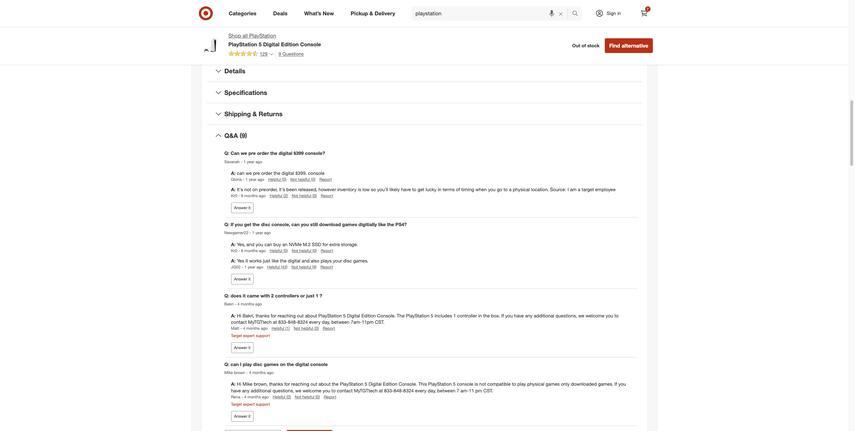 Task type: vqa. For each thing, say whether or not it's contained in the screenshot.
(0)
yes



Task type: describe. For each thing, give the bounding box(es) containing it.
ago inside q: does it came with 2 controllers or just 1 ? bakri - 4 months ago
[[255, 302, 262, 307]]

mike inside hi mike brown, thanks for reaching out about the playstation 5 digital edition console.    this playstation 5 console is not compatible to play physical games only downloaded games.    if you have any additional questions, we welcome you to contact mytgttech at 833-848-8324 every day, between 7 am-11 pm cst.
[[243, 382, 253, 388]]

go
[[497, 187, 502, 192]]

(43)
[[281, 265, 288, 270]]

months for the "helpful  (1)" button
[[246, 327, 260, 332]]

q&a
[[224, 132, 238, 140]]

reaching inside hi mike brown, thanks for reaching out about the playstation 5 digital edition console.    this playstation 5 console is not compatible to play physical games only downloaded games.    if you have any additional questions, we welcome you to contact mytgttech at 833-848-8324 every day, between 7 am-11 pm cst.
[[291, 382, 309, 388]]

sign
[[607, 10, 616, 16]]

we inside hi bakri, thanks for reaching out about playstation 5 digital edition console.     the playstation 5 includes 1 controller in the box.    if you have any additional questions, we welcome you to contact mytgttech at 833-848-8324 every day, between 7am-11pm cst.
[[578, 313, 584, 319]]

- right gloria in the top of the page
[[243, 177, 244, 182]]

0 vertical spatial just
[[263, 258, 270, 264]]

pm
[[475, 389, 482, 394]]

shipping & returns
[[224, 110, 283, 118]]

day, inside hi bakri, thanks for reaching out about playstation 5 digital edition console.     the playstation 5 includes 1 controller in the box.    if you have any additional questions, we welcome you to contact mytgttech at 833-848-8324 every day, between 7am-11pm cst.
[[322, 320, 330, 326]]

categories
[[229, 10, 257, 17]]

& for shipping
[[253, 110, 257, 118]]

4 right rena
[[244, 395, 246, 400]]

digitially
[[358, 222, 377, 228]]

console inside hi mike brown, thanks for reaching out about the playstation 5 digital edition console.    this playstation 5 console is not compatible to play physical games only downloaded games.    if you have any additional questions, we welcome you to contact mytgttech at 833-848-8324 every day, between 7 am-11 pm cst.
[[457, 382, 473, 388]]

digital inside q: can we pre order the digital $399 console? savanah - 1 year ago
[[279, 151, 292, 156]]

2 vertical spatial helpful  (0) button
[[273, 395, 291, 401]]

not helpful  (0) for released,
[[292, 193, 317, 198]]

q: if you get the disc console, can you still download games digitially like the ps4? newgamer22 - 1 year ago
[[224, 222, 407, 236]]

months for buy's helpful  (0) button
[[244, 248, 258, 253]]

helpful  (43)
[[267, 265, 288, 270]]

answer it button for you
[[231, 274, 254, 285]]

yes,
[[237, 242, 245, 247]]

pickup & delivery link
[[345, 6, 404, 21]]

hi bakri, thanks for reaching out about playstation 5 digital edition console.     the playstation 5 includes 1 controller in the box.    if you have any additional questions, we welcome you to contact mytgttech at 833-848-8324 every day, between 7am-11pm cst.
[[231, 313, 619, 326]]

7am-
[[351, 320, 362, 326]]

q: can i play disc games on the digital console mike brown - 4 months ago
[[224, 362, 328, 376]]

(9) inside 'button'
[[312, 265, 317, 270]]

matt
[[231, 327, 239, 332]]

every inside hi mike brown, thanks for reaching out about the playstation 5 digital edition console.    this playstation 5 console is not compatible to play physical games only downloaded games.    if you have any additional questions, we welcome you to contact mytgttech at 833-848-8324 every day, between 7 am-11 pm cst.
[[415, 389, 427, 394]]

details button
[[207, 60, 642, 82]]

q: for q: can i play disc games on the digital console
[[224, 362, 229, 368]]

8 for yes,
[[241, 248, 243, 253]]

thanks inside hi bakri, thanks for reaching out about playstation 5 digital edition console.     the playstation 5 includes 1 controller in the box.    if you have any additional questions, we welcome you to contact mytgttech at 833-848-8324 every day, between 7am-11pm cst.
[[256, 313, 270, 319]]

year inside q: can we pre order the digital $399 console? savanah - 1 year ago
[[247, 159, 254, 164]]

7 inside 7 link
[[647, 7, 649, 11]]

ps4?
[[396, 222, 407, 228]]

new
[[323, 10, 334, 17]]

your
[[333, 258, 342, 264]]

just inside q: does it came with 2 controllers or just 1 ? bakri - 4 months ago
[[306, 293, 314, 299]]

kr0 for yes,
[[231, 248, 237, 253]]

1 right gloria in the top of the page
[[246, 177, 248, 182]]

affirm
[[457, 3, 469, 9]]

can left buy
[[265, 242, 272, 247]]

questions, inside hi bakri, thanks for reaching out about playstation 5 digital edition console.     the playstation 5 includes 1 controller in the box.    if you have any additional questions, we welcome you to contact mytgttech at 833-848-8324 every day, between 7am-11pm cst.
[[556, 313, 577, 319]]

0 horizontal spatial not
[[244, 187, 251, 192]]

hi mike brown, thanks for reaching out about the playstation 5 digital edition console.    this playstation 5 console is not compatible to play physical games only downloaded games.    if you have any additional questions, we welcome you to contact mytgttech at 833-848-8324 every day, between 7 am-11 pm cst.
[[231, 382, 626, 394]]

helpful  (2) button
[[270, 193, 288, 199]]

the inside hi mike brown, thanks for reaching out about the playstation 5 digital edition console.    this playstation 5 console is not compatible to play physical games only downloaded games.    if you have any additional questions, we welcome you to contact mytgttech at 833-848-8324 every day, between 7 am-11 pm cst.
[[332, 382, 339, 388]]

jg02 - 1 year ago
[[231, 265, 263, 270]]

at inside hi mike brown, thanks for reaching out about the playstation 5 digital edition console.    this playstation 5 console is not compatible to play physical games only downloaded games.    if you have any additional questions, we welcome you to contact mytgttech at 833-848-8324 every day, between 7 am-11 pm cst.
[[379, 389, 383, 394]]

am
[[570, 187, 577, 192]]

a: for yes it works just like the digital and also plays your disc games.
[[231, 258, 236, 264]]

helpful for digital
[[299, 265, 311, 270]]

bakri,
[[243, 313, 254, 319]]

not helpful  (9)
[[292, 265, 317, 270]]

1 right jg02
[[244, 265, 247, 270]]

- inside q: can we pre order the digital $399 console? savanah - 1 year ago
[[241, 159, 242, 164]]

answer for you
[[234, 277, 247, 282]]

helpful  (0) button for buy
[[270, 248, 288, 254]]

i inside q: can i play disc games on the digital console mike brown - 4 months ago
[[240, 362, 241, 368]]

shop all playstation playstation 5 digital edition console
[[228, 32, 321, 48]]

not for nvme
[[292, 248, 298, 253]]

categories link
[[223, 6, 265, 21]]

nvme
[[289, 242, 302, 247]]

console?
[[305, 151, 325, 156]]

about inside hi bakri, thanks for reaching out about playstation 5 digital edition console.     the playstation 5 includes 1 controller in the box.    if you have any additional questions, we welcome you to contact mytgttech at 833-848-8324 every day, between 7am-11pm cst.
[[305, 313, 317, 319]]

0 horizontal spatial games.
[[353, 258, 368, 264]]

not helpful  (0) button for released,
[[292, 193, 317, 199]]

digital inside shop all playstation playstation 5 digital edition console
[[263, 41, 280, 48]]

q: can we pre order the digital $399 console? savanah - 1 year ago
[[224, 151, 325, 164]]

digital inside q: can i play disc games on the digital console mike brown - 4 months ago
[[295, 362, 309, 368]]

a: for yes, and you can buy an nvme m.2 ssd for extra storage.
[[231, 242, 236, 247]]

questions
[[282, 51, 304, 57]]

plays
[[321, 258, 332, 264]]

1 vertical spatial of
[[456, 187, 460, 192]]

mytgttech inside hi mike brown, thanks for reaching out about the playstation 5 digital edition console.    this playstation 5 console is not compatible to play physical games only downloaded games.    if you have any additional questions, we welcome you to contact mytgttech at 833-848-8324 every day, between 7 am-11 pm cst.
[[354, 389, 378, 394]]

2 horizontal spatial for
[[323, 242, 328, 247]]

if inside hi mike brown, thanks for reaching out about the playstation 5 digital edition console.    this playstation 5 console is not compatible to play physical games only downloaded games.    if you have any additional questions, we welcome you to contact mytgttech at 833-848-8324 every day, between 7 am-11 pm cst.
[[615, 382, 617, 388]]

1 vertical spatial disc
[[343, 258, 352, 264]]

for inside hi bakri, thanks for reaching out about playstation 5 digital edition console.     the playstation 5 includes 1 controller in the box.    if you have any additional questions, we welcome you to contact mytgttech at 833-848-8324 every day, between 7am-11pm cst.
[[271, 313, 276, 319]]

answer it for i
[[234, 414, 251, 419]]

location.
[[531, 187, 549, 192]]

only
[[561, 382, 570, 388]]

q: for q: does it came with 2 controllers or just 1 ?
[[224, 293, 229, 299]]

console. inside hi bakri, thanks for reaching out about playstation 5 digital edition console.     the playstation 5 includes 1 controller in the box.    if you have any additional questions, we welcome you to contact mytgttech at 833-848-8324 every day, between 7am-11pm cst.
[[377, 313, 396, 319]]

returns
[[259, 110, 283, 118]]

specifications button
[[207, 82, 642, 103]]

yes
[[237, 258, 244, 264]]

lucky
[[426, 187, 437, 192]]

report button for m.2
[[321, 248, 333, 254]]

833- inside hi mike brown, thanks for reaching out about the playstation 5 digital edition console.    this playstation 5 console is not compatible to play physical games only downloaded games.    if you have any additional questions, we welcome you to contact mytgttech at 833-848-8324 every day, between 7 am-11 pm cst.
[[384, 389, 394, 394]]

1 horizontal spatial of
[[582, 43, 586, 48]]

games inside hi mike brown, thanks for reaching out about the playstation 5 digital edition console.    this playstation 5 console is not compatible to play physical games only downloaded games.    if you have any additional questions, we welcome you to contact mytgttech at 833-848-8324 every day, between 7 am-11 pm cst.
[[546, 382, 560, 388]]

matt - 4 months ago
[[231, 327, 268, 332]]

if inside hi bakri, thanks for reaching out about playstation 5 digital edition console.     the playstation 5 includes 1 controller in the box.    if you have any additional questions, we welcome you to contact mytgttech at 833-848-8324 every day, between 7am-11pm cst.
[[501, 313, 504, 319]]

alternative
[[622, 42, 649, 49]]

0 vertical spatial in
[[617, 10, 621, 16]]

search button
[[569, 6, 585, 22]]

between inside hi bakri, thanks for reaching out about playstation 5 digital edition console.     the playstation 5 includes 1 controller in the box.    if you have any additional questions, we welcome you to contact mytgttech at 833-848-8324 every day, between 7am-11pm cst.
[[331, 320, 350, 326]]

helpful down q: can i play disc games on the digital console mike brown - 4 months ago
[[273, 395, 285, 400]]

9 questions link
[[276, 50, 304, 58]]

4 right the matt on the bottom
[[243, 327, 245, 332]]

not helpful  (0) for nvme
[[292, 248, 317, 253]]

pickup & delivery
[[351, 10, 395, 17]]

you'll
[[377, 187, 388, 192]]

controllers
[[275, 293, 299, 299]]

2 a from the left
[[578, 187, 580, 192]]

expert for mytgttech
[[243, 334, 255, 339]]

shipping
[[224, 110, 251, 118]]

4 inside q: can i play disc games on the digital console mike brown - 4 months ago
[[249, 371, 251, 376]]

edition inside hi bakri, thanks for reaching out about playstation 5 digital edition console.     the playstation 5 includes 1 controller in the box.    if you have any additional questions, we welcome you to contact mytgttech at 833-848-8324 every day, between 7am-11pm cst.
[[361, 313, 376, 319]]

with
[[446, 3, 455, 9]]

0 vertical spatial physical
[[513, 187, 530, 192]]

target expert support for additional
[[231, 402, 270, 407]]

with affirm
[[446, 3, 469, 9]]

0 vertical spatial console
[[308, 170, 325, 176]]

jg02
[[231, 265, 241, 270]]

1 inside q: if you get the disc console, can you still download games digitially like the ps4? newgamer22 - 1 year ago
[[252, 231, 254, 236]]

any inside hi bakri, thanks for reaching out about playstation 5 digital edition console.     the playstation 5 includes 1 controller in the box.    if you have any additional questions, we welcome you to contact mytgttech at 833-848-8324 every day, between 7am-11pm cst.
[[525, 313, 533, 319]]

ssd
[[312, 242, 321, 247]]

1 horizontal spatial i
[[568, 187, 569, 192]]

what's new
[[304, 10, 334, 17]]

includes
[[435, 313, 452, 319]]

at inside hi bakri, thanks for reaching out about playstation 5 digital edition console.     the playstation 5 includes 1 controller in the box.    if you have any additional questions, we welcome you to contact mytgttech at 833-848-8324 every day, between 7am-11pm cst.
[[273, 320, 277, 326]]

9 questions
[[279, 51, 304, 57]]

details
[[224, 67, 245, 75]]

helpful for $399.
[[298, 177, 310, 182]]

it's
[[279, 187, 285, 192]]

- down yes
[[242, 265, 243, 270]]

order for can
[[261, 170, 272, 176]]

2 vertical spatial helpful  (0)
[[273, 395, 291, 400]]

can inside q: can i play disc games on the digital console mike brown - 4 months ago
[[231, 362, 239, 368]]

cst. inside hi mike brown, thanks for reaching out about the playstation 5 digital edition console.    this playstation 5 console is not compatible to play physical games only downloaded games.    if you have any additional questions, we welcome you to contact mytgttech at 833-848-8324 every day, between 7 am-11 pm cst.
[[484, 389, 493, 394]]

image gallery element
[[196, 0, 417, 24]]

not helpful  (0) button for nvme
[[292, 248, 317, 254]]

helpful for the
[[268, 177, 281, 182]]

report for and
[[321, 265, 333, 270]]

year down works
[[248, 265, 255, 270]]

console,
[[272, 222, 290, 228]]

- down yes,
[[238, 248, 240, 253]]

brown
[[234, 371, 245, 376]]

report for m.2
[[321, 248, 333, 253]]

kr0 for it's
[[231, 193, 237, 198]]

find alternative button
[[605, 38, 653, 53]]

848- inside hi bakri, thanks for reaching out about playstation 5 digital edition console.     the playstation 5 includes 1 controller in the box.    if you have any additional questions, we welcome you to contact mytgttech at 833-848-8324 every day, between 7am-11pm cst.
[[288, 320, 298, 326]]

- down it's
[[238, 193, 240, 198]]

an
[[282, 242, 288, 247]]

gloria - 1 year ago
[[231, 177, 264, 182]]

months inside q: does it came with 2 controllers or just 1 ? bakri - 4 months ago
[[241, 302, 254, 307]]

the inside q: can we pre order the digital $399 console? savanah - 1 year ago
[[270, 151, 277, 156]]

it for get
[[248, 277, 251, 282]]

0 vertical spatial and
[[247, 242, 254, 247]]

target for hi bakri, thanks for reaching out about playstation 5 digital edition console.     the playstation 5 includes 1 controller in the box.    if you have any additional questions, we welcome you to contact mytgttech at 833-848-8324 every day, between 7am-11pm cst.
[[231, 334, 242, 339]]

report button for however
[[321, 193, 333, 199]]

disc inside q: if you get the disc console, can you still download games digitially like the ps4? newgamer22 - 1 year ago
[[261, 222, 270, 228]]

newgamer22
[[224, 231, 248, 236]]

2
[[271, 293, 274, 299]]

out inside hi bakri, thanks for reaching out about playstation 5 digital edition console.     the playstation 5 includes 1 controller in the box.    if you have any additional questions, we welcome you to contact mytgttech at 833-848-8324 every day, between 7am-11pm cst.
[[297, 313, 304, 319]]

it inside q: does it came with 2 controllers or just 1 ? bakri - 4 months ago
[[243, 293, 246, 299]]

out of stock
[[572, 43, 600, 48]]

to inside hi bakri, thanks for reaching out about playstation 5 digital edition console.     the playstation 5 includes 1 controller in the box.    if you have any additional questions, we welcome you to contact mytgttech at 833-848-8324 every day, between 7am-11pm cst.
[[615, 313, 619, 319]]

stock
[[587, 43, 600, 48]]

shipping & returns button
[[207, 104, 642, 125]]

support for mytgttech
[[256, 334, 270, 339]]

helpful for it's
[[270, 193, 282, 198]]

1 horizontal spatial get
[[418, 187, 424, 192]]

helpful left (1)
[[272, 327, 284, 332]]

a: yes, and you can buy an nvme m.2 ssd for extra storage.
[[231, 242, 358, 247]]

0 horizontal spatial on
[[252, 187, 258, 192]]

out
[[572, 43, 580, 48]]

reaching inside hi bakri, thanks for reaching out about playstation 5 digital edition console.     the playstation 5 includes 1 controller in the box.    if you have any additional questions, we welcome you to contact mytgttech at 833-848-8324 every day, between 7am-11pm cst.
[[278, 313, 296, 319]]

shop
[[228, 32, 241, 39]]

1 vertical spatial and
[[302, 258, 310, 264]]

0 horizontal spatial in
[[438, 187, 441, 192]]

4 inside q: does it came with 2 controllers or just 1 ? bakri - 4 months ago
[[237, 302, 240, 307]]

edition inside shop all playstation playstation 5 digital edition console
[[281, 41, 299, 48]]

q: for q: can we pre order the digital $399 console?
[[224, 151, 229, 156]]

a: can we pre order the digital $399. console
[[231, 170, 325, 176]]

works
[[249, 258, 262, 264]]

ago down preorder,
[[259, 193, 266, 198]]

however
[[319, 187, 336, 192]]

additional inside hi bakri, thanks for reaching out about playstation 5 digital edition console.     the playstation 5 includes 1 controller in the box.    if you have any additional questions, we welcome you to contact mytgttech at 833-848-8324 every day, between 7am-11pm cst.
[[534, 313, 554, 319]]

ago left helpful  (1)
[[261, 327, 268, 332]]

q&a (9) button
[[207, 125, 642, 146]]

- right rena
[[241, 395, 243, 400]]

controller
[[457, 313, 477, 319]]

q: does it came with 2 controllers or just 1 ? bakri - 4 months ago
[[224, 293, 322, 307]]

helpful for released,
[[299, 193, 311, 198]]

employee
[[595, 187, 616, 192]]

hi for bakri,
[[237, 313, 241, 319]]

$399
[[294, 151, 304, 156]]

images
[[312, 13, 329, 20]]

games inside q: can i play disc games on the digital console mike brown - 4 months ago
[[264, 362, 279, 368]]

ago down works
[[256, 265, 263, 270]]

it right yes
[[245, 258, 248, 264]]

a: it's not on preorder, it's been released, however inventory is low so you'll likely have to get lucky in terms of timing when you go to a physical location. source: i am a target employee
[[231, 187, 616, 192]]

rena
[[231, 395, 240, 400]]

physical inside hi mike brown, thanks for reaching out about the playstation 5 digital edition console.    this playstation 5 console is not compatible to play physical games only downloaded games.    if you have any additional questions, we welcome you to contact mytgttech at 833-848-8324 every day, between 7 am-11 pm cst.
[[527, 382, 544, 388]]



Task type: locate. For each thing, give the bounding box(es) containing it.
- right brown
[[246, 371, 248, 376]]

cst. right 11pm
[[375, 320, 385, 326]]

1 horizontal spatial have
[[401, 187, 411, 192]]

console
[[300, 41, 321, 48]]

kr0 - 8 months ago for and
[[231, 248, 266, 253]]

not helpful  (0) for $399.
[[290, 177, 315, 182]]

1 right newgamer22
[[252, 231, 254, 236]]

not inside 'button'
[[292, 265, 298, 270]]

about
[[305, 313, 317, 319], [319, 382, 331, 388]]

every down "?"
[[309, 320, 321, 326]]

848-
[[288, 320, 298, 326], [394, 389, 403, 394]]

months down gloria - 1 year ago on the left top
[[244, 193, 258, 198]]

1 answer it button from the top
[[231, 203, 254, 214]]

1 kr0 - 8 months ago from the top
[[231, 193, 266, 198]]

0 horizontal spatial any
[[242, 389, 250, 394]]

0 vertical spatial cst.
[[375, 320, 385, 326]]

answer it button down jg02 - 1 year ago
[[231, 274, 254, 285]]

pre inside q: can we pre order the digital $399 console? savanah - 1 year ago
[[249, 151, 256, 156]]

have right likely
[[401, 187, 411, 192]]

1 a: from the top
[[231, 170, 236, 176]]

months down brown,
[[248, 395, 261, 400]]

any up "rena - 4 months ago"
[[242, 389, 250, 394]]

8 for it's
[[241, 193, 243, 198]]

0 horizontal spatial a
[[509, 187, 512, 192]]

(9) right q&a
[[240, 132, 247, 140]]

play up brown
[[243, 362, 252, 368]]

q: inside q: if you get the disc console, can you still download games digitially like the ps4? newgamer22 - 1 year ago
[[224, 222, 229, 228]]

to
[[412, 187, 416, 192], [504, 187, 508, 192], [615, 313, 619, 319], [512, 382, 516, 388], [332, 389, 336, 394]]

just right works
[[263, 258, 270, 264]]

target for hi mike brown, thanks for reaching out about the playstation 5 digital edition console.    this playstation 5 console is not compatible to play physical games only downloaded games.    if you have any additional questions, we welcome you to contact mytgttech at 833-848-8324 every day, between 7 am-11 pm cst.
[[231, 402, 242, 407]]

0 vertical spatial for
[[323, 242, 328, 247]]

hi down brown
[[237, 382, 241, 388]]

answer for we
[[234, 206, 247, 211]]

answer it down rena
[[234, 414, 251, 419]]

1 horizontal spatial console.
[[399, 382, 417, 388]]

out
[[297, 313, 304, 319], [311, 382, 317, 388]]

been
[[286, 187, 297, 192]]

ago inside q: can i play disc games on the digital console mike brown - 4 months ago
[[267, 371, 274, 376]]

0 vertical spatial every
[[309, 320, 321, 326]]

2 vertical spatial if
[[615, 382, 617, 388]]

terms
[[443, 187, 455, 192]]

we inside hi mike brown, thanks for reaching out about the playstation 5 digital edition console.    this playstation 5 console is not compatible to play physical games only downloaded games.    if you have any additional questions, we welcome you to contact mytgttech at 833-848-8324 every day, between 7 am-11 pm cst.
[[295, 389, 301, 394]]

any right box.
[[525, 313, 533, 319]]

1 horizontal spatial 7
[[647, 7, 649, 11]]

1 left "?"
[[316, 293, 318, 299]]

cst. right pm
[[484, 389, 493, 394]]

answer it button down matt - 4 months ago
[[231, 343, 254, 354]]

digital inside hi mike brown, thanks for reaching out about the playstation 5 digital edition console.    this playstation 5 console is not compatible to play physical games only downloaded games.    if you have any additional questions, we welcome you to contact mytgttech at 833-848-8324 every day, between 7 am-11 pm cst.
[[369, 382, 382, 388]]

6 a: from the top
[[231, 382, 237, 388]]

box.
[[491, 313, 500, 319]]

8324
[[298, 320, 308, 326], [403, 389, 414, 394]]

target down rena
[[231, 402, 242, 407]]

0 horizontal spatial welcome
[[303, 389, 321, 394]]

helpful for like
[[267, 265, 280, 270]]

0 vertical spatial target
[[231, 334, 242, 339]]

helpful
[[298, 177, 310, 182], [299, 193, 311, 198], [299, 248, 311, 253], [299, 265, 311, 270], [301, 327, 313, 332], [302, 395, 314, 400]]

report for however
[[321, 193, 333, 198]]

1 vertical spatial console
[[310, 362, 328, 368]]

year
[[247, 159, 254, 164], [249, 177, 256, 182], [255, 231, 263, 236], [248, 265, 255, 270]]

games inside q: if you get the disc console, can you still download games digitially like the ps4? newgamer22 - 1 year ago
[[342, 222, 357, 228]]

(9) down also
[[312, 265, 317, 270]]

1 vertical spatial have
[[514, 313, 524, 319]]

welcome inside hi bakri, thanks for reaching out about playstation 5 digital edition console.     the playstation 5 includes 1 controller in the box.    if you have any additional questions, we welcome you to contact mytgttech at 833-848-8324 every day, between 7am-11pm cst.
[[586, 313, 605, 319]]

0 horizontal spatial out
[[297, 313, 304, 319]]

kr0 - 8 months ago down yes,
[[231, 248, 266, 253]]

months down came
[[241, 302, 254, 307]]

console. inside hi mike brown, thanks for reaching out about the playstation 5 digital edition console.    this playstation 5 console is not compatible to play physical games only downloaded games.    if you have any additional questions, we welcome you to contact mytgttech at 833-848-8324 every day, between 7 am-11 pm cst.
[[399, 382, 417, 388]]

1 vertical spatial on
[[280, 362, 286, 368]]

questions, inside hi mike brown, thanks for reaching out about the playstation 5 digital edition console.    this playstation 5 console is not compatible to play physical games only downloaded games.    if you have any additional questions, we welcome you to contact mytgttech at 833-848-8324 every day, between 7 am-11 pm cst.
[[273, 389, 294, 394]]

rena - 4 months ago
[[231, 395, 269, 400]]

2 horizontal spatial have
[[514, 313, 524, 319]]

0 horizontal spatial additional
[[251, 389, 271, 394]]

4 a: from the top
[[231, 258, 236, 264]]

2 kr0 from the top
[[231, 248, 237, 253]]

answer it
[[234, 206, 251, 211], [234, 277, 251, 282], [234, 346, 251, 351], [234, 414, 251, 419]]

edition inside hi mike brown, thanks for reaching out about the playstation 5 digital edition console.    this playstation 5 console is not compatible to play physical games only downloaded games.    if you have any additional questions, we welcome you to contact mytgttech at 833-848-8324 every day, between 7 am-11 pm cst.
[[383, 382, 397, 388]]

pickup
[[351, 10, 368, 17]]

q: for q: if you get the disc console, can you still download games digitially like the ps4?
[[224, 222, 229, 228]]

2 kr0 - 8 months ago from the top
[[231, 248, 266, 253]]

console inside q: can i play disc games on the digital console mike brown - 4 months ago
[[310, 362, 328, 368]]

helpful  (0) down buy
[[270, 248, 288, 253]]

0 horizontal spatial about
[[305, 313, 317, 319]]

2 horizontal spatial games
[[546, 382, 560, 388]]

1 horizontal spatial like
[[378, 222, 386, 228]]

about inside hi mike brown, thanks for reaching out about the playstation 5 digital edition console.    this playstation 5 console is not compatible to play physical games only downloaded games.    if you have any additional questions, we welcome you to contact mytgttech at 833-848-8324 every day, between 7 am-11 pm cst.
[[319, 382, 331, 388]]

1 horizontal spatial any
[[525, 313, 533, 319]]

play right compatible
[[517, 382, 526, 388]]

0 vertical spatial any
[[525, 313, 533, 319]]

games left only
[[546, 382, 560, 388]]

helpful  (43) button
[[267, 265, 288, 270]]

in right controller
[[478, 313, 482, 319]]

- inside q: if you get the disc console, can you still download games digitially like the ps4? newgamer22 - 1 year ago
[[249, 231, 251, 236]]

0 vertical spatial at
[[273, 320, 277, 326]]

order up preorder,
[[261, 170, 272, 176]]

ago up gloria - 1 year ago on the left top
[[256, 159, 262, 164]]

answer it button down rena
[[231, 412, 254, 422]]

i up brown
[[240, 362, 241, 368]]

we inside q: can we pre order the digital $399 console? savanah - 1 year ago
[[241, 151, 247, 156]]

0 vertical spatial on
[[252, 187, 258, 192]]

out inside hi mike brown, thanks for reaching out about the playstation 5 digital edition console.    this playstation 5 console is not compatible to play physical games only downloaded games.    if you have any additional questions, we welcome you to contact mytgttech at 833-848-8324 every day, between 7 am-11 pm cst.
[[311, 382, 317, 388]]

1 hi from the top
[[237, 313, 241, 319]]

1 vertical spatial mike
[[243, 382, 253, 388]]

ago up preorder,
[[258, 177, 264, 182]]

1 target expert support from the top
[[231, 334, 270, 339]]

4 q: from the top
[[224, 362, 229, 368]]

1 vertical spatial day,
[[428, 389, 436, 394]]

months inside q: can i play disc games on the digital console mike brown - 4 months ago
[[252, 371, 266, 376]]

mike inside q: can i play disc games on the digital console mike brown - 4 months ago
[[224, 371, 233, 376]]

0 vertical spatial have
[[401, 187, 411, 192]]

0 horizontal spatial cst.
[[375, 320, 385, 326]]

1 horizontal spatial a
[[578, 187, 580, 192]]

2 8 from the top
[[241, 248, 243, 253]]

if right box.
[[501, 313, 504, 319]]

1 support from the top
[[256, 334, 270, 339]]

1 inside hi bakri, thanks for reaching out about playstation 5 digital edition console.     the playstation 5 includes 1 controller in the box.    if you have any additional questions, we welcome you to contact mytgttech at 833-848-8324 every day, between 7am-11pm cst.
[[453, 313, 456, 319]]

reaching down q: can i play disc games on the digital console mike brown - 4 months ago
[[291, 382, 309, 388]]

find alternative
[[609, 42, 649, 49]]

0 vertical spatial digital
[[263, 41, 280, 48]]

came
[[247, 293, 259, 299]]

console
[[308, 170, 325, 176], [310, 362, 328, 368], [457, 382, 473, 388]]

can up gloria in the top of the page
[[237, 170, 245, 176]]

0 vertical spatial expert
[[243, 334, 255, 339]]

0 horizontal spatial play
[[243, 362, 252, 368]]

have inside hi bakri, thanks for reaching out about playstation 5 digital edition console.     the playstation 5 includes 1 controller in the box.    if you have any additional questions, we welcome you to contact mytgttech at 833-848-8324 every day, between 7am-11pm cst.
[[514, 313, 524, 319]]

answer down jg02
[[234, 277, 247, 282]]

target expert support
[[231, 334, 270, 339], [231, 402, 270, 407]]

day, inside hi mike brown, thanks for reaching out about the playstation 5 digital edition console.    this playstation 5 console is not compatible to play physical games only downloaded games.    if you have any additional questions, we welcome you to contact mytgttech at 833-848-8324 every day, between 7 am-11 pm cst.
[[428, 389, 436, 394]]

4 answer it from the top
[[234, 414, 251, 419]]

i left am
[[568, 187, 569, 192]]

hi left bakri,
[[237, 313, 241, 319]]

1 horizontal spatial welcome
[[586, 313, 605, 319]]

order inside q: can we pre order the digital $399 console? savanah - 1 year ago
[[257, 151, 269, 156]]

1 8 from the top
[[241, 193, 243, 198]]

0 vertical spatial mytgttech
[[248, 320, 272, 326]]

disc right your
[[343, 258, 352, 264]]

it for play
[[248, 414, 251, 419]]

(9) inside dropdown button
[[240, 132, 247, 140]]

0 horizontal spatial just
[[263, 258, 270, 264]]

1 vertical spatial games
[[264, 362, 279, 368]]

not for released,
[[292, 193, 298, 198]]

2 horizontal spatial edition
[[383, 382, 397, 388]]

it down "rena - 4 months ago"
[[248, 414, 251, 419]]

not helpful  (0)
[[290, 177, 315, 182], [292, 193, 317, 198], [292, 248, 317, 253], [294, 327, 319, 332], [295, 395, 320, 400]]

sign in
[[607, 10, 621, 16]]

have
[[401, 187, 411, 192], [514, 313, 524, 319], [231, 389, 241, 394]]

what's new link
[[299, 6, 342, 21]]

helpful  (0) down a: can we pre order the digital $399. console
[[268, 177, 286, 182]]

for up helpful  (1)
[[271, 313, 276, 319]]

helpful  (0) button
[[268, 177, 286, 182], [270, 248, 288, 254], [273, 395, 291, 401]]

it's
[[237, 187, 243, 192]]

like right digitially
[[378, 222, 386, 228]]

play inside q: can i play disc games on the digital console mike brown - 4 months ago
[[243, 362, 252, 368]]

mike left brown
[[224, 371, 233, 376]]

answer down the matt on the bottom
[[234, 346, 247, 351]]

1 inside q: can we pre order the digital $399 console? savanah - 1 year ago
[[244, 159, 246, 164]]

1 horizontal spatial contact
[[337, 389, 353, 394]]

1 vertical spatial in
[[438, 187, 441, 192]]

helpful for buy
[[270, 248, 282, 253]]

helpful down a: can we pre order the digital $399. console
[[268, 177, 281, 182]]

2 vertical spatial edition
[[383, 382, 397, 388]]

1 answer it from the top
[[234, 206, 251, 211]]

cst. inside hi bakri, thanks for reaching out about playstation 5 digital edition console.     the playstation 5 includes 1 controller in the box.    if you have any additional questions, we welcome you to contact mytgttech at 833-848-8324 every day, between 7am-11pm cst.
[[375, 320, 385, 326]]

1 vertical spatial like
[[272, 258, 279, 264]]

1 horizontal spatial edition
[[361, 313, 376, 319]]

brown,
[[254, 382, 268, 388]]

0 horizontal spatial is
[[358, 187, 361, 192]]

3 a: from the top
[[231, 242, 236, 247]]

is left low
[[358, 187, 361, 192]]

in right sign
[[617, 10, 621, 16]]

0 vertical spatial helpful  (0)
[[268, 177, 286, 182]]

0 horizontal spatial of
[[456, 187, 460, 192]]

0 horizontal spatial like
[[272, 258, 279, 264]]

helpful  (0) button down q: can i play disc games on the digital console mike brown - 4 months ago
[[273, 395, 291, 401]]

0 vertical spatial 848-
[[288, 320, 298, 326]]

2 vertical spatial have
[[231, 389, 241, 394]]

helpful  (0) button down buy
[[270, 248, 288, 254]]

answer for it
[[234, 346, 247, 351]]

1 kr0 from the top
[[231, 193, 237, 198]]

a: down "bakri"
[[231, 313, 237, 319]]

games. inside hi mike brown, thanks for reaching out about the playstation 5 digital edition console.    this playstation 5 console is not compatible to play physical games only downloaded games.    if you have any additional questions, we welcome you to contact mytgttech at 833-848-8324 every day, between 7 am-11 pm cst.
[[598, 382, 613, 388]]

helpful  (1) button
[[272, 326, 290, 332]]

3 answer it from the top
[[234, 346, 251, 351]]

hi inside hi mike brown, thanks for reaching out about the playstation 5 digital edition console.    this playstation 5 console is not compatible to play physical games only downloaded games.    if you have any additional questions, we welcome you to contact mytgttech at 833-848-8324 every day, between 7 am-11 pm cst.
[[237, 382, 241, 388]]

it down jg02 - 1 year ago
[[248, 277, 251, 282]]

0 vertical spatial if
[[231, 222, 234, 228]]

for inside hi mike brown, thanks for reaching out about the playstation 5 digital edition console.    this playstation 5 console is not compatible to play physical games only downloaded games.    if you have any additional questions, we welcome you to contact mytgttech at 833-848-8324 every day, between 7 am-11 pm cst.
[[284, 382, 290, 388]]

year right newgamer22
[[255, 231, 263, 236]]

0 horizontal spatial &
[[253, 110, 257, 118]]

helpful  (0) button for the
[[268, 177, 286, 182]]

i
[[568, 187, 569, 192], [240, 362, 241, 368]]

2 answer it from the top
[[234, 277, 251, 282]]

2 vertical spatial games
[[546, 382, 560, 388]]

1 horizontal spatial (9)
[[312, 265, 317, 270]]

ago up works
[[259, 248, 266, 253]]

not inside hi mike brown, thanks for reaching out about the playstation 5 digital edition console.    this playstation 5 console is not compatible to play physical games only downloaded games.    if you have any additional questions, we welcome you to contact mytgttech at 833-848-8324 every day, between 7 am-11 pm cst.
[[479, 382, 486, 388]]

helpful  (0) for the
[[268, 177, 286, 182]]

months
[[244, 193, 258, 198], [244, 248, 258, 253], [241, 302, 254, 307], [246, 327, 260, 332], [252, 371, 266, 376], [248, 395, 261, 400]]

mytgttech inside hi bakri, thanks for reaching out about playstation 5 digital edition console.     the playstation 5 includes 1 controller in the box.    if you have any additional questions, we welcome you to contact mytgttech at 833-848-8324 every day, between 7am-11pm cst.
[[248, 320, 272, 326]]

answer it button for it
[[231, 343, 254, 354]]

with
[[261, 293, 270, 299]]

answer for i
[[234, 414, 247, 419]]

2 support from the top
[[256, 402, 270, 407]]

games left digitially
[[342, 222, 357, 228]]

- right newgamer22
[[249, 231, 251, 236]]

disc inside q: can i play disc games on the digital console mike brown - 4 months ago
[[253, 362, 262, 368]]

1 vertical spatial every
[[415, 389, 427, 394]]

1 vertical spatial expert
[[243, 402, 255, 407]]

contact inside hi mike brown, thanks for reaching out about the playstation 5 digital edition console.    this playstation 5 console is not compatible to play physical games only downloaded games.    if you have any additional questions, we welcome you to contact mytgttech at 833-848-8324 every day, between 7 am-11 pm cst.
[[337, 389, 353, 394]]

answer it button for i
[[231, 412, 254, 422]]

1 vertical spatial games.
[[598, 382, 613, 388]]

ago down brown,
[[262, 395, 269, 400]]

any inside hi mike brown, thanks for reaching out about the playstation 5 digital edition console.    this playstation 5 console is not compatible to play physical games only downloaded games.    if you have any additional questions, we welcome you to contact mytgttech at 833-848-8324 every day, between 7 am-11 pm cst.
[[242, 389, 250, 394]]

expert down "rena - 4 months ago"
[[243, 402, 255, 407]]

games up brown,
[[264, 362, 279, 368]]

1 vertical spatial at
[[379, 389, 383, 394]]

8324 inside hi bakri, thanks for reaching out about playstation 5 digital edition console.     the playstation 5 includes 1 controller in the box.    if you have any additional questions, we welcome you to contact mytgttech at 833-848-8324 every day, between 7am-11pm cst.
[[298, 320, 308, 326]]

1 horizontal spatial about
[[319, 382, 331, 388]]

kr0 down yes,
[[231, 248, 237, 253]]

also
[[311, 258, 319, 264]]

deals
[[273, 10, 288, 17]]

4 right brown
[[249, 371, 251, 376]]

2 q: from the top
[[224, 222, 229, 228]]

2 answer from the top
[[234, 277, 247, 282]]

1 vertical spatial edition
[[361, 313, 376, 319]]

helpful down buy
[[270, 248, 282, 253]]

?
[[320, 293, 322, 299]]

3 answer from the top
[[234, 346, 247, 351]]

play
[[243, 362, 252, 368], [517, 382, 526, 388]]

1 horizontal spatial every
[[415, 389, 427, 394]]

848- inside hi mike brown, thanks for reaching out about the playstation 5 digital edition console.    this playstation 5 console is not compatible to play physical games only downloaded games.    if you have any additional questions, we welcome you to contact mytgttech at 833-848-8324 every day, between 7 am-11 pm cst.
[[394, 389, 403, 394]]

order
[[257, 151, 269, 156], [261, 170, 272, 176]]

is inside hi mike brown, thanks for reaching out about the playstation 5 digital edition console.    this playstation 5 console is not compatible to play physical games only downloaded games.    if you have any additional questions, we welcome you to contact mytgttech at 833-848-8324 every day, between 7 am-11 pm cst.
[[475, 382, 478, 388]]

so
[[371, 187, 376, 192]]

& inside dropdown button
[[253, 110, 257, 118]]

kr0 - 8 months ago for not
[[231, 193, 266, 198]]

compatible
[[487, 382, 511, 388]]

the inside q: can i play disc games on the digital console mike brown - 4 months ago
[[287, 362, 294, 368]]

0 horizontal spatial mytgttech
[[248, 320, 272, 326]]

0 horizontal spatial at
[[273, 320, 277, 326]]

1 horizontal spatial mytgttech
[[354, 389, 378, 394]]

can inside q: if you get the disc console, can you still download games digitially like the ps4? newgamer22 - 1 year ago
[[291, 222, 300, 228]]

0 vertical spatial mike
[[224, 371, 233, 376]]

2 horizontal spatial digital
[[369, 382, 382, 388]]

2 answer it button from the top
[[231, 274, 254, 285]]

a: up jg02
[[231, 258, 236, 264]]

year inside q: if you get the disc console, can you still download games digitially like the ps4? newgamer22 - 1 year ago
[[255, 231, 263, 236]]

it for came
[[248, 346, 251, 351]]

image of playstation 5 digital edition console image
[[196, 32, 223, 59]]

helpful  (2)
[[270, 193, 288, 198]]

ago inside q: if you get the disc console, can you still download games digitially like the ps4? newgamer22 - 1 year ago
[[264, 231, 271, 236]]

5 a: from the top
[[231, 313, 237, 319]]

physical
[[513, 187, 530, 192], [527, 382, 544, 388]]

1 vertical spatial out
[[311, 382, 317, 388]]

can
[[231, 151, 240, 156]]

target
[[231, 334, 242, 339], [231, 402, 242, 407]]

play inside hi mike brown, thanks for reaching out about the playstation 5 digital edition console.    this playstation 5 console is not compatible to play physical games only downloaded games.    if you have any additional questions, we welcome you to contact mytgttech at 833-848-8324 every day, between 7 am-11 pm cst.
[[517, 382, 526, 388]]

edition left the this
[[383, 382, 397, 388]]

2 a: from the top
[[231, 187, 236, 192]]

contact inside hi bakri, thanks for reaching out about playstation 5 digital edition console.     the playstation 5 includes 1 controller in the box.    if you have any additional questions, we welcome you to contact mytgttech at 833-848-8324 every day, between 7am-11pm cst.
[[231, 320, 247, 326]]

not for $399.
[[290, 177, 297, 182]]

months for helpful  (0) button to the bottom
[[248, 395, 261, 400]]

1 q: from the top
[[224, 151, 229, 156]]

if
[[231, 222, 234, 228], [501, 313, 504, 319], [615, 382, 617, 388]]

3 q: from the top
[[224, 293, 229, 299]]

2 target expert support from the top
[[231, 402, 270, 407]]

it down matt - 4 months ago
[[248, 346, 251, 351]]

savanah
[[224, 159, 240, 164]]

a: left it's
[[231, 187, 236, 192]]

every inside hi bakri, thanks for reaching out about playstation 5 digital edition console.     the playstation 5 includes 1 controller in the box.    if you have any additional questions, we welcome you to contact mytgttech at 833-848-8324 every day, between 7am-11pm cst.
[[309, 320, 321, 326]]

support down "rena - 4 months ago"
[[256, 402, 270, 407]]

for
[[323, 242, 328, 247], [271, 313, 276, 319], [284, 382, 290, 388]]

storage.
[[341, 242, 358, 247]]

you
[[488, 187, 496, 192], [235, 222, 243, 228], [301, 222, 309, 228], [256, 242, 263, 247], [505, 313, 513, 319], [606, 313, 613, 319], [619, 382, 626, 388], [323, 389, 330, 394]]

expert for additional
[[243, 402, 255, 407]]

it for pre
[[248, 206, 251, 211]]

likely
[[390, 187, 400, 192]]

& right 'pickup'
[[370, 10, 373, 17]]

thanks
[[256, 313, 270, 319], [269, 382, 283, 388]]

answer it down matt - 4 months ago
[[234, 346, 251, 351]]

- right the matt on the bottom
[[240, 327, 242, 332]]

2 expert from the top
[[243, 402, 255, 407]]

target expert support for mytgttech
[[231, 334, 270, 339]]

q&a (9)
[[224, 132, 247, 140]]

answer it for it
[[234, 346, 251, 351]]

1 vertical spatial about
[[319, 382, 331, 388]]

2 vertical spatial for
[[284, 382, 290, 388]]

if up newgamer22
[[231, 222, 234, 228]]

when
[[476, 187, 487, 192]]

buy
[[273, 242, 281, 247]]

1 vertical spatial questions,
[[273, 389, 294, 394]]

hi for mike
[[237, 382, 241, 388]]

4 answer from the top
[[234, 414, 247, 419]]

helpful inside 'button'
[[299, 265, 311, 270]]

if right downloaded
[[615, 382, 617, 388]]

not helpful  (0) button for $399.
[[290, 177, 315, 182]]

helpful  (0) for buy
[[270, 248, 288, 253]]

games. right downloaded
[[598, 382, 613, 388]]

day,
[[322, 320, 330, 326], [428, 389, 436, 394]]

1 horizontal spatial not
[[479, 382, 486, 388]]

and up not helpful  (9)
[[302, 258, 310, 264]]

1 answer from the top
[[234, 206, 247, 211]]

pre for can
[[249, 151, 256, 156]]

source:
[[550, 187, 566, 192]]

0 horizontal spatial between
[[331, 320, 350, 326]]

day, down "?"
[[322, 320, 330, 326]]

0 vertical spatial between
[[331, 320, 350, 326]]

1 vertical spatial target
[[231, 402, 242, 407]]

a: for it's not on preorder, it's been released, however inventory is low so you'll likely have to get lucky in terms of timing when you go to a physical location. source: i am a target employee
[[231, 187, 236, 192]]

0 vertical spatial like
[[378, 222, 386, 228]]

1 horizontal spatial mike
[[243, 382, 253, 388]]

0 vertical spatial contact
[[231, 320, 247, 326]]

find
[[609, 42, 620, 49]]

1 horizontal spatial if
[[501, 313, 504, 319]]

kr0
[[231, 193, 237, 198], [231, 248, 237, 253]]

0 horizontal spatial questions,
[[273, 389, 294, 394]]

any
[[525, 313, 533, 319], [242, 389, 250, 394]]

welcome inside hi mike brown, thanks for reaching out about the playstation 5 digital edition console.    this playstation 5 console is not compatible to play physical games only downloaded games.    if you have any additional questions, we welcome you to contact mytgttech at 833-848-8324 every day, between 7 am-11 pm cst.
[[303, 389, 321, 394]]

digital inside hi bakri, thanks for reaching out about playstation 5 digital edition console.     the playstation 5 includes 1 controller in the box.    if you have any additional questions, we welcome you to contact mytgttech at 833-848-8324 every day, between 7am-11pm cst.
[[347, 313, 360, 319]]

a: for can we pre order the digital $399. console
[[231, 170, 236, 176]]

answer it for we
[[234, 206, 251, 211]]

between inside hi mike brown, thanks for reaching out about the playstation 5 digital edition console.    this playstation 5 console is not compatible to play physical games only downloaded games.    if you have any additional questions, we welcome you to contact mytgttech at 833-848-8324 every day, between 7 am-11 pm cst.
[[437, 389, 456, 394]]

0 vertical spatial target expert support
[[231, 334, 270, 339]]

support for additional
[[256, 402, 270, 407]]

not helpful  (0) button
[[290, 177, 315, 182], [292, 193, 317, 199], [292, 248, 317, 254], [294, 326, 319, 332], [295, 395, 320, 401]]

a right am
[[578, 187, 580, 192]]

search
[[569, 11, 585, 17]]

target
[[582, 187, 594, 192]]

download
[[319, 222, 341, 228]]

not for digital
[[292, 265, 298, 270]]

or
[[300, 293, 305, 299]]

q: inside q: can we pre order the digital $399 console? savanah - 1 year ago
[[224, 151, 229, 156]]

q: inside q: does it came with 2 controllers or just 1 ? bakri - 4 months ago
[[224, 293, 229, 299]]

ago up a: yes, and you can buy an nvme m.2 ssd for extra storage.
[[264, 231, 271, 236]]

pre
[[249, 151, 256, 156], [253, 170, 260, 176]]

helpful  (0) button down a: can we pre order the digital $399. console
[[268, 177, 286, 182]]

11pm
[[362, 320, 374, 326]]

reaching up (1)
[[278, 313, 296, 319]]

support down matt - 4 months ago
[[256, 334, 270, 339]]

2 vertical spatial digital
[[369, 382, 382, 388]]

sign in link
[[590, 6, 632, 21]]

0 vertical spatial 7
[[647, 7, 649, 11]]

0 vertical spatial questions,
[[556, 313, 577, 319]]

1 target from the top
[[231, 334, 242, 339]]

0 vertical spatial is
[[358, 187, 361, 192]]

9
[[279, 51, 281, 57]]

bakri
[[224, 302, 234, 307]]

helpful for nvme
[[299, 248, 311, 253]]

months up brown,
[[252, 371, 266, 376]]

1 vertical spatial hi
[[237, 382, 241, 388]]

what's
[[304, 10, 321, 17]]

0 vertical spatial games
[[342, 222, 357, 228]]

get inside q: if you get the disc console, can you still download games digitially like the ps4? newgamer22 - 1 year ago
[[244, 222, 251, 228]]

between
[[331, 320, 350, 326], [437, 389, 456, 394]]

1 vertical spatial for
[[271, 313, 276, 319]]

7 inside hi mike brown, thanks for reaching out about the playstation 5 digital edition console.    this playstation 5 console is not compatible to play physical games only downloaded games.    if you have any additional questions, we welcome you to contact mytgttech at 833-848-8324 every day, between 7 am-11 pm cst.
[[457, 389, 459, 394]]

report for console
[[319, 177, 332, 182]]

have inside hi mike brown, thanks for reaching out about the playstation 5 digital edition console.    this playstation 5 console is not compatible to play physical games only downloaded games.    if you have any additional questions, we welcome you to contact mytgttech at 833-848-8324 every day, between 7 am-11 pm cst.
[[231, 389, 241, 394]]

0 horizontal spatial day,
[[322, 320, 330, 326]]

months for helpful  (2) button
[[244, 193, 258, 198]]

order for can
[[257, 151, 269, 156]]

on inside q: can i play disc games on the digital console mike brown - 4 months ago
[[280, 362, 286, 368]]

target expert support down "rena - 4 months ago"
[[231, 402, 270, 407]]

kr0 - 8 months ago
[[231, 193, 266, 198], [231, 248, 266, 253]]

the inside hi bakri, thanks for reaching out about playstation 5 digital edition console.     the playstation 5 includes 1 controller in the box.    if you have any additional questions, we welcome you to contact mytgttech at 833-848-8324 every day, between 7am-11pm cst.
[[483, 313, 490, 319]]

8 down it's
[[241, 193, 243, 198]]

year right gloria in the top of the page
[[249, 177, 256, 182]]

ago down came
[[255, 302, 262, 307]]

ago inside q: can we pre order the digital $399 console? savanah - 1 year ago
[[256, 159, 262, 164]]

0 vertical spatial out
[[297, 313, 304, 319]]

3 answer it button from the top
[[231, 343, 254, 354]]

5 inside shop all playstation playstation 5 digital edition console
[[259, 41, 262, 48]]

thanks inside hi mike brown, thanks for reaching out about the playstation 5 digital edition console.    this playstation 5 console is not compatible to play physical games only downloaded games.    if you have any additional questions, we welcome you to contact mytgttech at 833-848-8324 every day, between 7 am-11 pm cst.
[[269, 382, 283, 388]]

answer it for you
[[234, 277, 251, 282]]

have right box.
[[514, 313, 524, 319]]

year up gloria - 1 year ago on the left top
[[247, 159, 254, 164]]

get up newgamer22
[[244, 222, 251, 228]]

2 target from the top
[[231, 402, 242, 407]]

0 vertical spatial thanks
[[256, 313, 270, 319]]

in inside hi bakri, thanks for reaching out about playstation 5 digital edition console.     the playstation 5 includes 1 controller in the box.    if you have any additional questions, we welcome you to contact mytgttech at 833-848-8324 every day, between 7am-11pm cst.
[[478, 313, 482, 319]]

additional inside hi mike brown, thanks for reaching out about the playstation 5 digital edition console.    this playstation 5 console is not compatible to play physical games only downloaded games.    if you have any additional questions, we welcome you to contact mytgttech at 833-848-8324 every day, between 7 am-11 pm cst.
[[251, 389, 271, 394]]

1 vertical spatial if
[[501, 313, 504, 319]]

1 a from the left
[[509, 187, 512, 192]]

hi inside hi bakri, thanks for reaching out about playstation 5 digital edition console.     the playstation 5 includes 1 controller in the box.    if you have any additional questions, we welcome you to contact mytgttech at 833-848-8324 every day, between 7am-11pm cst.
[[237, 313, 241, 319]]

0 vertical spatial pre
[[249, 151, 256, 156]]

every
[[309, 320, 321, 326], [415, 389, 427, 394]]

1 horizontal spatial play
[[517, 382, 526, 388]]

8 down yes,
[[241, 248, 243, 253]]

1 right includes
[[453, 313, 456, 319]]

1 horizontal spatial for
[[284, 382, 290, 388]]

1 vertical spatial welcome
[[303, 389, 321, 394]]

months up works
[[244, 248, 258, 253]]

pre for can
[[253, 170, 260, 176]]

like up helpful  (43)
[[272, 258, 279, 264]]

report button for and
[[321, 265, 333, 270]]

report button for console
[[319, 177, 332, 182]]

disc left console,
[[261, 222, 270, 228]]

in right lucky
[[438, 187, 441, 192]]

like inside q: if you get the disc console, can you still download games digitially like the ps4? newgamer22 - 1 year ago
[[378, 222, 386, 228]]

1 inside q: does it came with 2 controllers or just 1 ? bakri - 4 months ago
[[316, 293, 318, 299]]

console.
[[377, 313, 396, 319], [399, 382, 417, 388]]

reaching
[[278, 313, 296, 319], [291, 382, 309, 388]]

pre right the can
[[249, 151, 256, 156]]

it
[[248, 206, 251, 211], [245, 258, 248, 264], [248, 277, 251, 282], [243, 293, 246, 299], [248, 346, 251, 351], [248, 414, 251, 419]]

disc
[[261, 222, 270, 228], [343, 258, 352, 264], [253, 362, 262, 368]]

not right it's
[[244, 187, 251, 192]]

mytgttech
[[248, 320, 272, 326], [354, 389, 378, 394]]

- inside q: can i play disc games on the digital console mike brown - 4 months ago
[[246, 371, 248, 376]]

4 answer it button from the top
[[231, 412, 254, 422]]

1 expert from the top
[[243, 334, 255, 339]]

0 vertical spatial 833-
[[278, 320, 288, 326]]

answer it button for we
[[231, 203, 254, 214]]

2 hi from the top
[[237, 382, 241, 388]]

8324 inside hi mike brown, thanks for reaching out about the playstation 5 digital edition console.    this playstation 5 console is not compatible to play physical games only downloaded games.    if you have any additional questions, we welcome you to contact mytgttech at 833-848-8324 every day, between 7 am-11 pm cst.
[[403, 389, 414, 394]]

not up pm
[[479, 382, 486, 388]]

if inside q: if you get the disc console, can you still download games digitially like the ps4? newgamer22 - 1 year ago
[[231, 222, 234, 228]]

What can we help you find? suggestions appear below search field
[[412, 6, 574, 21]]

answer it down it's
[[234, 206, 251, 211]]

still
[[310, 222, 318, 228]]

get
[[418, 187, 424, 192], [244, 222, 251, 228]]

& for pickup
[[370, 10, 373, 17]]



